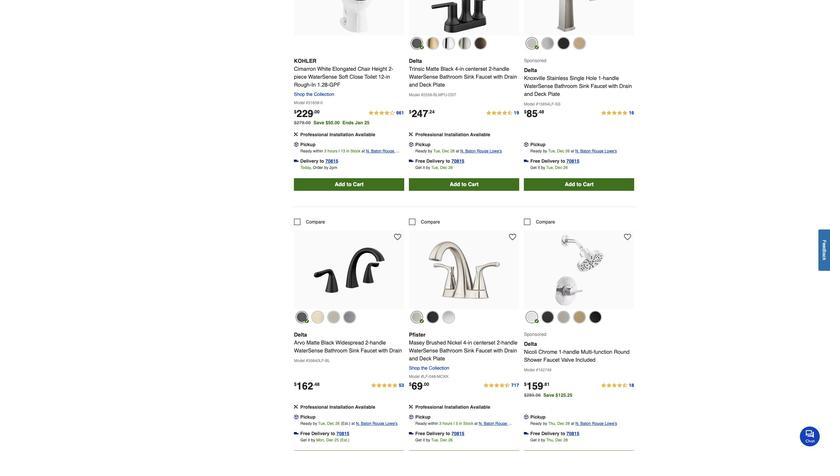 Task type: vqa. For each thing, say whether or not it's contained in the screenshot.
'$ 247 .24'
yes



Task type: describe. For each thing, give the bounding box(es) containing it.
ss
[[555, 102, 560, 107]]

rouge inside ready within 3 hours | 13 in stock at n. baton rouge lowe's
[[383, 149, 394, 154]]

4- for black
[[455, 66, 460, 72]]

save for 159
[[543, 393, 554, 399]]

4.5 stars image for 69
[[483, 382, 519, 390]]

cimarron
[[294, 66, 316, 72]]

0 vertical spatial 28
[[565, 422, 570, 427]]

available down jan
[[355, 132, 375, 138]]

pickup for pickup icon for ready by thu, dec 28 at n. baton rouge lowe's
[[530, 415, 546, 421]]

was price $285.06 element
[[524, 392, 543, 399]]

25 for jan
[[364, 120, 369, 126]]

lf-
[[423, 375, 429, 380]]

3 add to cart button from the left
[[524, 179, 634, 191]]

1.28-
[[317, 82, 329, 88]]

3 for delivery
[[439, 422, 441, 427]]

# for 15854lf-ss
[[536, 102, 538, 107]]

handle inside delta knoxville stainless single hole 1-handle watersense bathroom sink faucet with drain and deck plate
[[603, 76, 619, 82]]

at inside ready within 3 hours | 5 in stock at n. baton rouge lowe's
[[474, 422, 478, 427]]

actual price $159.81 element
[[524, 381, 550, 393]]

k
[[822, 258, 827, 261]]

1000244317 element
[[409, 219, 440, 226]]

19
[[514, 110, 519, 116]]

25 for dec
[[334, 439, 339, 443]]

actual price $69.00 element
[[409, 381, 429, 393]]

048-
[[429, 375, 437, 380]]

plate inside delta knoxville stainless single hole 1-handle watersense bathroom sink faucet with drain and deck plate
[[548, 91, 560, 97]]

1 e from the top
[[822, 243, 827, 246]]

53
[[399, 383, 404, 389]]

hours for 70815
[[328, 149, 338, 154]]

bathroom inside delta knoxville stainless single hole 1-handle watersense bathroom sink faucet with drain and deck plate
[[554, 84, 577, 89]]

faucet inside the delta trinsic matte black 4-in centerset 2-handle watersense bathroom sink faucet with drain and deck plate
[[476, 74, 492, 80]]

sponsored for delta knoxville stainless single hole 1-handle watersense bathroom sink faucet with drain and deck plate
[[524, 58, 546, 63]]

2- inside the delta trinsic matte black 4-in centerset 2-handle watersense bathroom sink faucet with drain and deck plate
[[489, 66, 493, 72]]

0 horizontal spatial matte black image
[[296, 311, 308, 324]]

in
[[311, 82, 316, 88]]

shop the collection for 1.28-
[[294, 92, 334, 97]]

2- inside delta arvo matte black widespread 2-handle watersense bathroom sink faucet with drain
[[365, 341, 370, 347]]

professional down actual price $247.24 element
[[415, 132, 443, 138]]

drain inside delta knoxville stainless single hole 1-handle watersense bathroom sink faucet with drain and deck plate
[[619, 84, 632, 89]]

13
[[341, 149, 345, 154]]

1 horizontal spatial matte black image
[[542, 311, 554, 324]]

1 vertical spatial thu,
[[546, 439, 554, 443]]

faucet inside delta arvo matte black widespread 2-handle watersense bathroom sink faucet with drain
[[361, 349, 377, 355]]

model # 142749
[[524, 368, 551, 373]]

ready inside ready within 3 hours | 5 in stock at n. baton rouge lowe's
[[415, 422, 427, 427]]

c
[[822, 256, 827, 258]]

shop for masey brushed nickel 4-in centerset 2-handle watersense bathroom sink faucet with drain and deck plate
[[409, 366, 420, 371]]

5
[[456, 422, 458, 427]]

available up ready within 3 hours | 5 in stock at n. baton rouge lowe's
[[470, 405, 490, 411]]

watersense inside delta knoxville stainless single hole 1-handle watersense bathroom sink faucet with drain and deck plate
[[524, 84, 553, 89]]

53 button
[[371, 382, 404, 390]]

159
[[527, 381, 543, 393]]

model for model # 142749
[[524, 368, 535, 373]]

chrome
[[538, 350, 557, 356]]

f
[[822, 240, 827, 243]]

pfister masey brushed nickel 4-in centerset 2-handle watersense bathroom sink faucet with drain and deck plate image
[[428, 234, 501, 307]]

ready inside ready within 3 hours | 13 in stock at n. baton rouge lowe's
[[300, 149, 312, 154]]

$285.06 save $125.25
[[524, 393, 572, 399]]

$ 159 .81
[[524, 381, 550, 393]]

69
[[412, 381, 423, 393]]

bathroom inside the delta trinsic matte black 4-in centerset 2-handle watersense bathroom sink faucet with drain and deck plate
[[439, 74, 462, 80]]

pickup for ready within 3 hours | 5 in stock at n. baton rouge lowe's pickup icon
[[415, 415, 431, 421]]

hole
[[586, 76, 597, 82]]

delta trinsic matte black 4-in centerset 2-handle watersense bathroom sink faucet with drain and deck plate
[[409, 58, 517, 88]]

.00 for 229
[[313, 109, 320, 115]]

matte black image
[[411, 37, 423, 50]]

and inside delta knoxville stainless single hole 1-handle watersense bathroom sink faucet with drain and deck plate
[[524, 91, 533, 97]]

1- inside the 'delta nicoli chrome 1-handle multi-function round shower faucet valve included'
[[559, 350, 563, 356]]

hours for to
[[443, 422, 453, 427]]

at inside ready within 3 hours | 13 in stock at n. baton rouge lowe's
[[362, 149, 365, 154]]

# for 142749
[[536, 368, 538, 373]]

mckk
[[437, 375, 449, 380]]

.00 for 69
[[423, 382, 429, 388]]

.48 for 85
[[538, 109, 544, 115]]

nickel
[[447, 341, 462, 347]]

ready within 3 hours | 5 in stock at n. baton rouge lowe's
[[415, 422, 508, 433]]

today , order by 2pm
[[300, 166, 337, 170]]

5 stars image for 85
[[601, 109, 634, 117]]

assembly image down $279.00
[[294, 133, 298, 137]]

model for model # 35840lf-bl
[[294, 359, 305, 364]]

compare for "1000244317" element
[[421, 220, 440, 225]]

n. inside ready within 3 hours | 13 in stock at n. baton rouge lowe's
[[366, 149, 370, 154]]

sink inside delta arvo matte black widespread 2-handle watersense bathroom sink faucet with drain
[[349, 349, 359, 355]]

2 horizontal spatial champagne bronze image
[[573, 311, 586, 324]]

black for 4-
[[441, 66, 454, 72]]

$ 229 .00
[[294, 108, 320, 120]]

tuscan bronze image
[[427, 311, 439, 324]]

$ 85 .48
[[524, 108, 544, 120]]

professional right assembly image in the bottom left of the page
[[415, 405, 443, 411]]

f e e d b a c k
[[822, 240, 827, 261]]

31658-
[[308, 101, 321, 105]]

chat invite button image
[[800, 427, 820, 447]]

# for 35840lf-bl
[[306, 359, 308, 364]]

brushed nickel image
[[411, 311, 423, 324]]

delta for delta knoxville stainless single hole 1-handle watersense bathroom sink faucet with drain and deck plate
[[524, 68, 537, 74]]

model for model # 31658-0
[[294, 101, 305, 105]]

baton inside ready within 3 hours | 5 in stock at n. baton rouge lowe's
[[484, 422, 494, 427]]

drain inside pfister masey brushed nickel 4-in centerset 2-handle watersense bathroom sink faucet with drain and deck plate
[[504, 349, 517, 355]]

shop for cimarron white elongated chair height 2- piece watersense soft close toilet 12-in rough-in 1.28-gpf
[[294, 92, 305, 97]]

shop the collection link for 1.28-
[[294, 92, 337, 97]]

professional installation available up 5
[[415, 405, 490, 411]]

stock for free delivery to 70815
[[463, 422, 473, 427]]

in inside ready within 3 hours | 5 in stock at n. baton rouge lowe's
[[459, 422, 462, 427]]

15854lf-
[[538, 102, 555, 107]]

brushed
[[426, 341, 446, 347]]

3 for to
[[324, 149, 326, 154]]

close
[[350, 74, 363, 80]]

black for widespread
[[321, 341, 334, 347]]

with inside delta knoxville stainless single hole 1-handle watersense bathroom sink faucet with drain and deck plate
[[608, 84, 618, 89]]

chair
[[358, 66, 370, 72]]

actual price $229.00 element
[[294, 108, 320, 120]]

professional installation available down 'savings save $50.00' "element"
[[300, 132, 375, 138]]

18
[[629, 383, 634, 389]]

247
[[412, 108, 428, 120]]

142749
[[538, 368, 551, 373]]

717
[[511, 383, 519, 389]]

70815 button for free delivery to's pickup image
[[566, 158, 579, 165]]

add for first add to cart button from the left
[[335, 182, 345, 188]]

handle inside delta arvo matte black widespread 2-handle watersense bathroom sink faucet with drain
[[370, 341, 386, 347]]

faucet inside the 'delta nicoli chrome 1-handle multi-function round shower faucet valve included'
[[543, 358, 560, 364]]

shower
[[524, 358, 542, 364]]

truck filled image for pickup image corresponding to delivery to
[[294, 159, 299, 164]]

ready by tue, dec 26 (est.) at n. baton rouge lowe's
[[300, 422, 398, 427]]

truck filled image for pickup icon related to ready by tue, dec 26 at n. baton rouge lowe's
[[409, 159, 414, 164]]

professional installation available up ready by tue, dec 26 (est.) at n. baton rouge lowe's on the left bottom of page
[[300, 405, 375, 411]]

2 e from the top
[[822, 246, 827, 248]]

within for delivery
[[428, 422, 438, 427]]

4 stars image
[[368, 109, 404, 117]]

.81
[[543, 382, 550, 388]]

$ 69 .00
[[409, 381, 429, 393]]

kohler cimarron white elongated chair height 2- piece watersense soft close toilet 12-in rough-in 1.28-gpf
[[294, 58, 393, 88]]

with inside the delta trinsic matte black 4-in centerset 2-handle watersense bathroom sink faucet with drain and deck plate
[[493, 74, 503, 80]]

add to cart for second add to cart button from left
[[450, 182, 479, 188]]

0 vertical spatial chrome image
[[542, 37, 554, 50]]

n. inside ready within 3 hours | 5 in stock at n. baton rouge lowe's
[[479, 422, 483, 427]]

plate for delta trinsic matte black 4-in centerset 2-handle watersense bathroom sink faucet with drain and deck plate
[[433, 82, 445, 88]]

1 horizontal spatial chrome image
[[442, 37, 455, 50]]

2pm
[[329, 166, 337, 170]]

kohler
[[294, 58, 316, 64]]

1 vertical spatial 28
[[563, 439, 568, 443]]

today
[[300, 166, 311, 170]]

available down 19 button
[[470, 132, 490, 138]]

add to cart for first add to cart button from the left
[[335, 182, 364, 188]]

delta for delta arvo matte black widespread 2-handle watersense bathroom sink faucet with drain
[[294, 333, 307, 339]]

handle inside the 'delta nicoli chrome 1-handle multi-function round shower faucet valve included'
[[563, 350, 579, 356]]

centerset for black
[[465, 66, 487, 72]]

included
[[575, 358, 596, 364]]

1 heart outline image from the left
[[509, 234, 516, 241]]

18 button
[[601, 382, 634, 390]]

actual price $85.48 element
[[524, 108, 544, 120]]

champagne bronze image for matte black icon
[[427, 37, 439, 50]]

4.5 stars image for 159
[[601, 382, 634, 390]]

$ 162 .48
[[294, 381, 320, 393]]

add to cart for third add to cart button
[[565, 182, 594, 188]]

available up ready by tue, dec 26 (est.) at n. baton rouge lowe's on the left bottom of page
[[355, 405, 375, 411]]

delivery to 70815
[[300, 159, 338, 164]]

0 vertical spatial thu,
[[548, 422, 556, 427]]

1 vertical spatial (est.)
[[340, 439, 349, 443]]

pickup for pickup image corresponding to delivery to
[[300, 142, 316, 147]]

watersense inside kohler cimarron white elongated chair height 2- piece watersense soft close toilet 12-in rough-in 1.28-gpf
[[308, 74, 337, 80]]

pickup for pickup icon related to ready by tue, dec 26 at n. baton rouge lowe's
[[415, 142, 431, 147]]

a
[[822, 254, 827, 256]]

white
[[317, 66, 331, 72]]

bl
[[325, 359, 330, 364]]

assembly image
[[409, 406, 413, 410]]

661 button
[[368, 109, 404, 117]]

2 add to cart button from the left
[[409, 179, 519, 191]]

85
[[527, 108, 538, 120]]

drain inside the delta trinsic matte black 4-in centerset 2-handle watersense bathroom sink faucet with drain and deck plate
[[504, 74, 517, 80]]

delta for delta trinsic matte black 4-in centerset 2-handle watersense bathroom sink faucet with drain and deck plate
[[409, 58, 422, 64]]

162
[[297, 381, 313, 393]]

champagne bronze image
[[573, 37, 586, 50]]

soft
[[339, 74, 348, 80]]

valve
[[561, 358, 574, 364]]

$125.25
[[556, 393, 572, 399]]

knoxville
[[524, 76, 545, 82]]

single
[[570, 76, 584, 82]]

2559-
[[423, 93, 433, 97]]

b
[[822, 251, 827, 254]]



Task type: locate. For each thing, give the bounding box(es) containing it.
2 pickup image from the left
[[524, 143, 529, 147]]

4- inside the delta trinsic matte black 4-in centerset 2-handle watersense bathroom sink faucet with drain and deck plate
[[455, 66, 460, 72]]

delta arvo matte black widespread 2-handle watersense bathroom sink faucet with drain
[[294, 333, 402, 355]]

professional
[[300, 132, 328, 138], [415, 132, 443, 138], [300, 405, 328, 411], [415, 405, 443, 411]]

ready by tue, dec 26 at n. baton rouge lowe's
[[415, 149, 502, 154], [530, 149, 617, 154]]

cart for third add to cart button
[[583, 182, 594, 188]]

sponsored up nicoli
[[524, 332, 546, 338]]

shop the collection up model # lf-048-mckk
[[409, 366, 449, 371]]

1 horizontal spatial 5 stars image
[[601, 109, 634, 117]]

0 vertical spatial 5 stars image
[[601, 109, 634, 117]]

1 vertical spatial sponsored
[[524, 332, 546, 338]]

1 vertical spatial deck
[[534, 91, 546, 97]]

19 button
[[486, 109, 519, 117]]

2- inside pfister masey brushed nickel 4-in centerset 2-handle watersense bathroom sink faucet with drain and deck plate
[[497, 341, 502, 347]]

4- inside pfister masey brushed nickel 4-in centerset 2-handle watersense bathroom sink faucet with drain and deck plate
[[463, 341, 468, 347]]

1 horizontal spatial .00
[[423, 382, 429, 388]]

0 vertical spatial the
[[306, 92, 313, 97]]

661
[[396, 110, 404, 116]]

multi-
[[581, 350, 594, 356]]

1 pickup image from the left
[[294, 143, 299, 147]]

and inside the delta trinsic matte black 4-in centerset 2-handle watersense bathroom sink faucet with drain and deck plate
[[409, 82, 418, 88]]

0 horizontal spatial add to cart
[[335, 182, 364, 188]]

venetian bronze image
[[474, 37, 487, 50]]

the up lf-
[[421, 366, 428, 371]]

matte inside delta arvo matte black widespread 2-handle watersense bathroom sink faucet with drain
[[306, 341, 320, 347]]

heart outline image
[[394, 234, 401, 241]]

within inside ready within 3 hours | 13 in stock at n. baton rouge lowe's
[[313, 149, 323, 154]]

0 vertical spatial sponsored
[[524, 58, 546, 63]]

matte right arvo
[[306, 341, 320, 347]]

$ inside $ 229 .00
[[294, 109, 297, 115]]

1 vertical spatial within
[[428, 422, 438, 427]]

plate up blmpu-
[[433, 82, 445, 88]]

1 vertical spatial 25
[[334, 439, 339, 443]]

pickup up delivery to 70815
[[300, 142, 316, 147]]

delta inside the 'delta nicoli chrome 1-handle multi-function round shower faucet valve included'
[[524, 342, 537, 348]]

model down shower
[[524, 368, 535, 373]]

$ inside $ 162 .48
[[294, 382, 297, 388]]

1 horizontal spatial shop the collection link
[[409, 366, 452, 371]]

0 vertical spatial black
[[441, 66, 454, 72]]

0 vertical spatial plate
[[433, 82, 445, 88]]

champagne bronze image right matte black icon
[[427, 37, 439, 50]]

4- right nickel
[[463, 341, 468, 347]]

1 vertical spatial save
[[543, 393, 554, 399]]

masey
[[409, 341, 425, 347]]

pickup image down assembly image in the bottom left of the page
[[409, 416, 414, 420]]

1 horizontal spatial hours
[[443, 422, 453, 427]]

watersense up 1.28-
[[308, 74, 337, 80]]

.00 inside $ 69 .00
[[423, 382, 429, 388]]

$ right 661
[[409, 109, 412, 115]]

collection for gpf
[[314, 92, 334, 97]]

compare
[[306, 220, 325, 225], [421, 220, 440, 225], [536, 220, 555, 225]]

0 horizontal spatial |
[[339, 149, 340, 154]]

12-
[[378, 74, 386, 80]]

to
[[320, 159, 324, 164], [446, 159, 450, 164], [561, 159, 565, 164], [347, 182, 352, 188], [462, 182, 467, 188], [577, 182, 582, 188], [331, 432, 335, 437], [446, 432, 450, 437], [561, 432, 565, 437]]

pickup image for ready within 3 hours | 5 in stock at n. baton rouge lowe's
[[409, 416, 414, 420]]

shop the collection link up model # lf-048-mckk
[[409, 366, 452, 371]]

pickup image
[[409, 143, 414, 147], [294, 416, 299, 420], [409, 416, 414, 420], [524, 416, 529, 420]]

| for 70815
[[339, 149, 340, 154]]

black inside delta arvo matte black widespread 2-handle watersense bathroom sink faucet with drain
[[321, 341, 334, 347]]

.00 down lf-
[[423, 382, 429, 388]]

delta nicoli chrome 1-handle multi-function round shower faucet valve included image
[[543, 234, 616, 307]]

# for lf-048-mckk
[[421, 375, 423, 380]]

deck up model # 15854lf-ss
[[534, 91, 546, 97]]

chrome image right spotshield brushed nickel icon
[[343, 311, 356, 324]]

16 button
[[601, 109, 634, 117]]

within left 5
[[428, 422, 438, 427]]

cart for first add to cart button from the left
[[353, 182, 364, 188]]

plate for pfister masey brushed nickel 4-in centerset 2-handle watersense bathroom sink faucet with drain and deck plate
[[433, 357, 445, 363]]

3
[[324, 149, 326, 154], [439, 422, 441, 427]]

1 vertical spatial 1-
[[559, 350, 563, 356]]

3 up delivery to 70815
[[324, 149, 326, 154]]

bathroom
[[439, 74, 462, 80], [554, 84, 577, 89], [324, 349, 347, 355], [439, 349, 462, 355]]

delta arvo matte black widespread 2-handle watersense bathroom sink faucet with drain image
[[313, 234, 386, 307]]

delta inside the delta trinsic matte black 4-in centerset 2-handle watersense bathroom sink faucet with drain and deck plate
[[409, 58, 422, 64]]

$ inside '$ 85 .48'
[[524, 109, 527, 115]]

70815
[[325, 159, 338, 164], [451, 159, 464, 164], [566, 159, 579, 164], [336, 432, 349, 437], [451, 432, 464, 437], [566, 432, 579, 437]]

2- inside kohler cimarron white elongated chair height 2- piece watersense soft close toilet 12-in rough-in 1.28-gpf
[[389, 66, 393, 72]]

sponsored for delta nicoli chrome 1-handle multi-function round shower faucet valve included
[[524, 332, 546, 338]]

2 ready by tue, dec 26 at n. baton rouge lowe's from the left
[[530, 149, 617, 154]]

piece
[[294, 74, 307, 80]]

.48 down 35840lf-
[[313, 382, 320, 388]]

70815 button for pickup image corresponding to delivery to
[[325, 158, 338, 165]]

1 horizontal spatial heart outline image
[[624, 234, 631, 241]]

bathroom down stainless
[[554, 84, 577, 89]]

nicoli
[[524, 350, 537, 356]]

e up d
[[822, 243, 827, 246]]

5014110487 element
[[524, 219, 555, 226]]

watersense inside the delta trinsic matte black 4-in centerset 2-handle watersense bathroom sink faucet with drain and deck plate
[[409, 74, 438, 80]]

0 vertical spatial chrome image
[[442, 37, 455, 50]]

1 horizontal spatial matte
[[426, 66, 439, 72]]

# for 2559-blmpu-dst
[[421, 93, 423, 97]]

4- up the dst
[[455, 66, 460, 72]]

.48 for 162
[[313, 382, 320, 388]]

in inside pfister masey brushed nickel 4-in centerset 2-handle watersense bathroom sink faucet with drain and deck plate
[[468, 341, 472, 347]]

get it by mon, dec 25 (est.)
[[300, 439, 349, 443]]

stock right 13
[[350, 149, 360, 154]]

plate inside pfister masey brushed nickel 4-in centerset 2-handle watersense bathroom sink faucet with drain and deck plate
[[433, 357, 445, 363]]

chrome image
[[542, 37, 554, 50], [526, 311, 538, 324]]

0
[[321, 101, 323, 105]]

black up the dst
[[441, 66, 454, 72]]

2 sponsored from the top
[[524, 332, 546, 338]]

at
[[362, 149, 365, 154], [456, 149, 459, 154], [571, 149, 574, 154], [351, 422, 355, 427], [474, 422, 478, 427], [571, 422, 574, 427]]

with inside pfister masey brushed nickel 4-in centerset 2-handle watersense bathroom sink faucet with drain and deck plate
[[493, 349, 503, 355]]

0 vertical spatial 3
[[324, 149, 326, 154]]

assembly image down 247
[[409, 133, 413, 137]]

deck up 2559-
[[419, 82, 431, 88]]

and down masey
[[409, 357, 418, 363]]

.00 inside $ 229 .00
[[313, 109, 320, 115]]

0 horizontal spatial stainless image
[[458, 37, 471, 50]]

get
[[415, 166, 422, 170], [530, 166, 537, 170], [300, 439, 307, 443], [415, 439, 422, 443], [530, 439, 537, 443]]

3 compare from the left
[[536, 220, 555, 225]]

model # lf-048-mckk
[[409, 375, 449, 380]]

1 add to cart from the left
[[335, 182, 364, 188]]

within for to
[[313, 149, 323, 154]]

matte for trinsic
[[426, 66, 439, 72]]

hours inside ready within 3 hours | 13 in stock at n. baton rouge lowe's
[[328, 149, 338, 154]]

pickup image for free delivery to
[[524, 143, 529, 147]]

.48 inside '$ 85 .48'
[[538, 109, 544, 115]]

1 horizontal spatial stainless image
[[526, 37, 538, 50]]

0 horizontal spatial 5 stars image
[[371, 382, 404, 390]]

.24
[[428, 109, 435, 115]]

dst
[[448, 93, 456, 97]]

pickup image for ready by tue, dec 26 (est.) at n. baton rouge lowe's
[[294, 416, 299, 420]]

25 right mon,
[[334, 439, 339, 443]]

the up model # 31658-0
[[306, 92, 313, 97]]

0 vertical spatial 1-
[[598, 76, 603, 82]]

1 horizontal spatial add
[[450, 182, 460, 188]]

3 inside ready within 3 hours | 5 in stock at n. baton rouge lowe's
[[439, 422, 441, 427]]

0 horizontal spatial stock
[[350, 149, 360, 154]]

bathroom inside delta arvo matte black widespread 2-handle watersense bathroom sink faucet with drain
[[324, 349, 347, 355]]

1 vertical spatial chrome image
[[343, 311, 356, 324]]

matte
[[426, 66, 439, 72], [306, 341, 320, 347]]

4.5 stars image containing 717
[[483, 382, 519, 390]]

1 vertical spatial hours
[[443, 422, 453, 427]]

plate
[[433, 82, 445, 88], [548, 91, 560, 97], [433, 357, 445, 363]]

0 horizontal spatial pickup image
[[294, 143, 299, 147]]

model for model # 2559-blmpu-dst
[[409, 93, 420, 97]]

1 horizontal spatial stock
[[463, 422, 473, 427]]

5 stars image for 162
[[371, 382, 404, 390]]

rouge inside ready within 3 hours | 5 in stock at n. baton rouge lowe's
[[495, 422, 507, 427]]

delta for delta nicoli chrome 1-handle multi-function round shower faucet valve included
[[524, 342, 537, 348]]

d
[[822, 248, 827, 251]]

1- right hole
[[598, 76, 603, 82]]

rough-
[[294, 82, 311, 88]]

16
[[629, 110, 634, 116]]

save for 229
[[313, 120, 324, 126]]

0 horizontal spatial 4-
[[455, 66, 460, 72]]

within inside ready within 3 hours | 5 in stock at n. baton rouge lowe's
[[428, 422, 438, 427]]

2 horizontal spatial cart
[[583, 182, 594, 188]]

3 add from the left
[[565, 182, 575, 188]]

pickup image for ready by tue, dec 26 at n. baton rouge lowe's
[[409, 143, 414, 147]]

1 horizontal spatial |
[[454, 422, 455, 427]]

$ up $279.00
[[294, 109, 297, 115]]

0 horizontal spatial chrome image
[[526, 311, 538, 324]]

$ for 229
[[294, 109, 297, 115]]

1 horizontal spatial add to cart
[[450, 182, 479, 188]]

plate down "brushed"
[[433, 357, 445, 363]]

matte right trinsic at top
[[426, 66, 439, 72]]

compare inside 5014110487 element
[[536, 220, 555, 225]]

1 horizontal spatial add to cart button
[[409, 179, 519, 191]]

1 cart from the left
[[353, 182, 364, 188]]

e up b
[[822, 246, 827, 248]]

$ right 717
[[524, 382, 527, 388]]

watersense inside delta arvo matte black widespread 2-handle watersense bathroom sink faucet with drain
[[294, 349, 323, 355]]

2 cart from the left
[[468, 182, 479, 188]]

lowe's inside ready within 3 hours | 13 in stock at n. baton rouge lowe's
[[366, 156, 378, 160]]

.00 down 31658-
[[313, 109, 320, 115]]

stainless image
[[458, 37, 471, 50], [526, 37, 538, 50], [557, 311, 570, 324]]

4.5 stars image containing 18
[[601, 382, 634, 390]]

dec
[[442, 149, 449, 154], [557, 149, 564, 154], [440, 166, 447, 170], [555, 166, 562, 170], [327, 422, 334, 427], [557, 422, 564, 427], [326, 439, 333, 443], [440, 439, 447, 443], [555, 439, 562, 443]]

0 horizontal spatial shop
[[294, 92, 305, 97]]

black inside the delta trinsic matte black 4-in centerset 2-handle watersense bathroom sink faucet with drain and deck plate
[[441, 66, 454, 72]]

order
[[313, 166, 323, 170]]

collection for plate
[[429, 366, 449, 371]]

28 down ready by thu, dec 28 at n. baton rouge lowe's
[[563, 439, 568, 443]]

# up actual price $69.00 element
[[421, 375, 423, 380]]

0 vertical spatial and
[[409, 82, 418, 88]]

cart for second add to cart button from left
[[468, 182, 479, 188]]

free
[[415, 159, 425, 164], [530, 159, 540, 164], [300, 432, 310, 437], [415, 432, 425, 437], [530, 432, 540, 437]]

| inside ready within 3 hours | 13 in stock at n. baton rouge lowe's
[[339, 149, 340, 154]]

plate inside the delta trinsic matte black 4-in centerset 2-handle watersense bathroom sink faucet with drain and deck plate
[[433, 82, 445, 88]]

0 vertical spatial shop
[[294, 92, 305, 97]]

n. baton rouge lowe's button
[[366, 148, 404, 160], [460, 148, 502, 155], [575, 148, 617, 155], [356, 421, 398, 428], [479, 421, 519, 433], [575, 421, 617, 428]]

champagne bronze image for matte black image to the left
[[312, 311, 324, 324]]

blmpu-
[[433, 93, 448, 97]]

shop down rough-
[[294, 92, 305, 97]]

pfister
[[409, 333, 426, 339]]

save down .81
[[543, 393, 554, 399]]

plate up ss
[[548, 91, 560, 97]]

model for model # 15854lf-ss
[[524, 102, 535, 107]]

heart outline image
[[509, 234, 516, 241], [624, 234, 631, 241]]

was price $279.00 element
[[294, 119, 313, 126]]

$ for 247
[[409, 109, 412, 115]]

f e e d b a c k button
[[818, 230, 830, 271]]

1 vertical spatial .00
[[423, 382, 429, 388]]

1 horizontal spatial pickup image
[[524, 143, 529, 147]]

truck filled image
[[294, 432, 299, 437], [524, 432, 529, 437]]

professional down $ 162 .48
[[300, 405, 328, 411]]

get it by thu, dec 28
[[530, 439, 568, 443]]

4.5 stars image for 247
[[486, 109, 519, 117]]

actual price $247.24 element
[[409, 108, 435, 120]]

5 stars image containing 53
[[371, 382, 404, 390]]

2 truck filled image from the left
[[524, 432, 529, 437]]

ready by thu, dec 28 at n. baton rouge lowe's
[[530, 422, 617, 427]]

1 horizontal spatial compare
[[421, 220, 440, 225]]

35840lf-
[[308, 359, 325, 364]]

1 add from the left
[[335, 182, 345, 188]]

1 vertical spatial .48
[[313, 382, 320, 388]]

trinsic
[[409, 66, 424, 72]]

stock
[[350, 149, 360, 154], [463, 422, 473, 427]]

champagne bronze image left black image
[[573, 311, 586, 324]]

the for in
[[306, 92, 313, 97]]

shop the collection up 31658-
[[294, 92, 334, 97]]

deck inside the delta trinsic matte black 4-in centerset 2-handle watersense bathroom sink faucet with drain and deck plate
[[419, 82, 431, 88]]

$ for 85
[[524, 109, 527, 115]]

truck filled image
[[294, 159, 299, 164], [409, 159, 414, 164], [524, 159, 529, 164], [409, 432, 414, 437]]

professional installation available down .24
[[415, 132, 490, 138]]

black image
[[589, 311, 602, 324]]

70815 button for pickup icon for ready by thu, dec 28 at n. baton rouge lowe's
[[566, 431, 579, 438]]

0 horizontal spatial truck filled image
[[294, 432, 299, 437]]

1 vertical spatial collection
[[429, 366, 449, 371]]

1 horizontal spatial champagne bronze image
[[427, 37, 439, 50]]

faucet inside pfister masey brushed nickel 4-in centerset 2-handle watersense bathroom sink faucet with drain and deck plate
[[476, 349, 492, 355]]

25 right jan
[[364, 120, 369, 126]]

pickup down '$ 85 .48'
[[530, 142, 546, 147]]

0 vertical spatial collection
[[314, 92, 334, 97]]

pickup image down 247
[[409, 143, 414, 147]]

1 horizontal spatial collection
[[429, 366, 449, 371]]

champagne bronze image
[[427, 37, 439, 50], [312, 311, 324, 324], [573, 311, 586, 324]]

1 vertical spatial shop the collection
[[409, 366, 449, 371]]

0 vertical spatial shop the collection link
[[294, 92, 337, 97]]

pickup for ready by tue, dec 26 (est.) at n. baton rouge lowe's's pickup icon
[[300, 415, 316, 421]]

widespread
[[336, 341, 364, 347]]

2 compare from the left
[[421, 220, 440, 225]]

matte inside the delta trinsic matte black 4-in centerset 2-handle watersense bathroom sink faucet with drain and deck plate
[[426, 66, 439, 72]]

watersense up model # 35840lf-bl
[[294, 349, 323, 355]]

and for pfister masey brushed nickel 4-in centerset 2-handle watersense bathroom sink faucet with drain and deck plate
[[409, 357, 418, 363]]

centerset inside pfister masey brushed nickel 4-in centerset 2-handle watersense bathroom sink faucet with drain and deck plate
[[474, 341, 495, 347]]

truck filled image for free delivery to's pickup image
[[524, 159, 529, 164]]

delta up knoxville
[[524, 68, 537, 74]]

bathroom up bl
[[324, 349, 347, 355]]

truck filled image for ready within 3 hours | 5 in stock at n. baton rouge lowe's pickup icon
[[409, 432, 414, 437]]

$ inside $ 247 .24
[[409, 109, 412, 115]]

deck up lf-
[[419, 357, 431, 363]]

2 vertical spatial deck
[[419, 357, 431, 363]]

0 vertical spatial .48
[[538, 109, 544, 115]]

and for delta trinsic matte black 4-in centerset 2-handle watersense bathroom sink faucet with drain and deck plate
[[409, 82, 418, 88]]

1 ready by tue, dec 26 at n. baton rouge lowe's from the left
[[415, 149, 502, 154]]

0 horizontal spatial 25
[[334, 439, 339, 443]]

within up delivery to 70815
[[313, 149, 323, 154]]

handle inside the delta trinsic matte black 4-in centerset 2-handle watersense bathroom sink faucet with drain and deck plate
[[493, 66, 509, 72]]

delivery
[[300, 159, 318, 164], [426, 159, 444, 164], [541, 159, 559, 164], [311, 432, 329, 437], [426, 432, 444, 437], [541, 432, 559, 437]]

0 vertical spatial matte
[[426, 66, 439, 72]]

elongated
[[332, 66, 356, 72]]

0 horizontal spatial compare
[[306, 220, 325, 225]]

$285.06
[[524, 393, 541, 399]]

model up 69
[[409, 375, 420, 380]]

delta nicoli chrome 1-handle multi-function round shower faucet valve included
[[524, 342, 630, 364]]

0 vertical spatial save
[[313, 120, 324, 126]]

1 vertical spatial chrome image
[[526, 311, 538, 324]]

centerset for nickel
[[474, 341, 495, 347]]

black up bl
[[321, 341, 334, 347]]

shop the collection for deck
[[409, 366, 449, 371]]

lowe's inside ready within 3 hours | 5 in stock at n. baton rouge lowe's
[[479, 429, 491, 433]]

shop the collection link for deck
[[409, 366, 452, 371]]

baton inside ready within 3 hours | 13 in stock at n. baton rouge lowe's
[[371, 149, 381, 154]]

pickup image
[[294, 143, 299, 147], [524, 143, 529, 147]]

$ inside the $ 159 .81
[[524, 382, 527, 388]]

sponsored up knoxville
[[524, 58, 546, 63]]

70815 button for pickup icon related to ready by tue, dec 26 at n. baton rouge lowe's
[[451, 158, 464, 165]]

professional down the was price $279.00 element
[[300, 132, 328, 138]]

1 horizontal spatial within
[[428, 422, 438, 427]]

faucet inside delta knoxville stainless single hole 1-handle watersense bathroom sink faucet with drain and deck plate
[[591, 84, 607, 89]]

savings save $50.00 element
[[313, 120, 372, 126]]

add for third add to cart button
[[565, 182, 575, 188]]

(est.) down ready by tue, dec 26 (est.) at n. baton rouge lowe's on the left bottom of page
[[340, 439, 349, 443]]

hours inside ready within 3 hours | 5 in stock at n. baton rouge lowe's
[[443, 422, 453, 427]]

hours left 5
[[443, 422, 453, 427]]

model # 35840lf-bl
[[294, 359, 330, 364]]

pickup image down 162
[[294, 416, 299, 420]]

1 horizontal spatial black
[[441, 66, 454, 72]]

delta inside delta arvo matte black widespread 2-handle watersense bathroom sink faucet with drain
[[294, 333, 307, 339]]

in inside ready within 3 hours | 13 in stock at n. baton rouge lowe's
[[346, 149, 349, 154]]

$ right 19
[[524, 109, 527, 115]]

shop up model # lf-048-mckk
[[409, 366, 420, 371]]

with inside delta arvo matte black widespread 2-handle watersense bathroom sink faucet with drain
[[378, 349, 388, 355]]

stock inside ready within 3 hours | 5 in stock at n. baton rouge lowe's
[[463, 422, 473, 427]]

compare inside "5014110507" element
[[306, 220, 325, 225]]

pickup image for ready by thu, dec 28 at n. baton rouge lowe's
[[524, 416, 529, 420]]

ready within 3 hours | 13 in stock at n. baton rouge lowe's
[[300, 149, 395, 160]]

watersense inside pfister masey brushed nickel 4-in centerset 2-handle watersense bathroom sink faucet with drain and deck plate
[[409, 349, 438, 355]]

0 vertical spatial (est.)
[[341, 422, 350, 427]]

add for second add to cart button from left
[[450, 182, 460, 188]]

0 vertical spatial 25
[[364, 120, 369, 126]]

1 vertical spatial the
[[421, 366, 428, 371]]

truck filled image for get it by thu, dec 28
[[524, 432, 529, 437]]

and inside pfister masey brushed nickel 4-in centerset 2-handle watersense bathroom sink faucet with drain and deck plate
[[409, 357, 418, 363]]

0 horizontal spatial matte
[[306, 341, 320, 347]]

matte black image
[[557, 37, 570, 50], [296, 311, 308, 324], [542, 311, 554, 324]]

polished chrome image
[[442, 311, 455, 324]]

shop the collection
[[294, 92, 334, 97], [409, 366, 449, 371]]

hours left 13
[[328, 149, 338, 154]]

.48 down model # 15854lf-ss
[[538, 109, 544, 115]]

5014110507 element
[[294, 219, 325, 226]]

toilet
[[364, 74, 377, 80]]

0 horizontal spatial shop the collection
[[294, 92, 334, 97]]

pickup down $ 69 .00
[[415, 415, 431, 421]]

centerset down venetian bronze image
[[465, 66, 487, 72]]

the
[[306, 92, 313, 97], [421, 366, 428, 371]]

$ for 69
[[409, 382, 412, 388]]

n.
[[366, 149, 370, 154], [460, 149, 464, 154], [575, 149, 579, 154], [356, 422, 360, 427], [479, 422, 483, 427], [575, 422, 579, 427]]

1- inside delta knoxville stainless single hole 1-handle watersense bathroom sink faucet with drain and deck plate
[[598, 76, 603, 82]]

70815 button for ready by tue, dec 26 (est.) at n. baton rouge lowe's's pickup icon
[[336, 431, 349, 438]]

save left $50.00
[[313, 120, 324, 126]]

$ for 162
[[294, 382, 297, 388]]

get it by tue, dec 26
[[415, 166, 453, 170], [530, 166, 568, 170], [415, 439, 453, 443]]

2 horizontal spatial add to cart button
[[524, 179, 634, 191]]

the for and
[[421, 366, 428, 371]]

pickup image down $285.06
[[524, 416, 529, 420]]

delta up nicoli
[[524, 342, 537, 348]]

centerset inside the delta trinsic matte black 4-in centerset 2-handle watersense bathroom sink faucet with drain and deck plate
[[465, 66, 487, 72]]

(est.)
[[341, 422, 350, 427], [340, 439, 349, 443]]

sink inside the delta trinsic matte black 4-in centerset 2-handle watersense bathroom sink faucet with drain and deck plate
[[464, 74, 474, 80]]

assembly image
[[294, 133, 298, 137], [409, 133, 413, 137], [294, 406, 298, 410]]

ends jan 25 element
[[342, 120, 372, 126]]

5 stars image
[[601, 109, 634, 117], [371, 382, 404, 390]]

model for model # lf-048-mckk
[[409, 375, 420, 380]]

compare for "5014110507" element
[[306, 220, 325, 225]]

champagne bronze image left spotshield brushed nickel icon
[[312, 311, 324, 324]]

| for to
[[454, 422, 455, 427]]

pickup image down $279.00
[[294, 143, 299, 147]]

# left bl
[[306, 359, 308, 364]]

sink inside delta knoxville stainless single hole 1-handle watersense bathroom sink faucet with drain and deck plate
[[579, 84, 589, 89]]

0 horizontal spatial champagne bronze image
[[312, 311, 324, 324]]

jan
[[355, 120, 363, 126]]

compare inside "1000244317" element
[[421, 220, 440, 225]]

assembly image down 162
[[294, 406, 298, 410]]

0 horizontal spatial save
[[313, 120, 324, 126]]

5 stars image containing 16
[[601, 109, 634, 117]]

2 add to cart from the left
[[450, 182, 479, 188]]

0 horizontal spatial cart
[[353, 182, 364, 188]]

sink
[[464, 74, 474, 80], [579, 84, 589, 89], [349, 349, 359, 355], [464, 349, 474, 355]]

baton
[[371, 149, 381, 154], [465, 149, 476, 154], [580, 149, 591, 154], [361, 422, 371, 427], [484, 422, 494, 427], [580, 422, 591, 427]]

# for 31658-0
[[306, 101, 308, 105]]

pickup down $285.06
[[530, 415, 546, 421]]

0 vertical spatial 4-
[[455, 66, 460, 72]]

and down trinsic at top
[[409, 82, 418, 88]]

229
[[297, 108, 313, 120]]

70815 button
[[325, 158, 338, 165], [451, 158, 464, 165], [566, 158, 579, 165], [336, 431, 349, 438], [451, 431, 464, 438], [566, 431, 579, 438]]

function
[[594, 350, 612, 356]]

stainless
[[547, 76, 568, 82]]

0 vertical spatial hours
[[328, 149, 338, 154]]

1 vertical spatial shop
[[409, 366, 420, 371]]

1 vertical spatial and
[[524, 91, 533, 97]]

deck for delta trinsic matte black 4-in centerset 2-handle watersense bathroom sink faucet with drain and deck plate
[[419, 82, 431, 88]]

ends
[[342, 120, 354, 126]]

bathroom up the dst
[[439, 74, 462, 80]]

0 vertical spatial shop the collection
[[294, 92, 334, 97]]

717 button
[[483, 382, 519, 390]]

delta inside delta knoxville stainless single hole 1-handle watersense bathroom sink faucet with drain and deck plate
[[524, 68, 537, 74]]

.00
[[313, 109, 320, 115], [423, 382, 429, 388]]

pickup for free delivery to's pickup image
[[530, 142, 546, 147]]

collection
[[314, 92, 334, 97], [429, 366, 449, 371]]

compare for 5014110487 element
[[536, 220, 555, 225]]

4- for nickel
[[463, 341, 468, 347]]

model up "229"
[[294, 101, 305, 105]]

1 horizontal spatial chrome image
[[542, 37, 554, 50]]

watersense down knoxville
[[524, 84, 553, 89]]

spotshield brushed nickel image
[[327, 311, 340, 324]]

deck inside pfister masey brushed nickel 4-in centerset 2-handle watersense bathroom sink faucet with drain and deck plate
[[419, 357, 431, 363]]

1- up valve
[[559, 350, 563, 356]]

kohler cimarron white elongated chair height 2-piece watersense soft close toilet 12-in rough-in 1.28-gpf image
[[313, 0, 386, 33]]

stock inside ready within 3 hours | 13 in stock at n. baton rouge lowe's
[[350, 149, 360, 154]]

3 inside ready within 3 hours | 13 in stock at n. baton rouge lowe's
[[324, 149, 326, 154]]

0 horizontal spatial hours
[[328, 149, 338, 154]]

1 horizontal spatial truck filled image
[[524, 432, 529, 437]]

delta knoxville stainless single hole 1-handle watersense bathroom sink faucet with drain and deck plate image
[[543, 0, 616, 33]]

centerset
[[465, 66, 487, 72], [474, 341, 495, 347]]

sink inside pfister masey brushed nickel 4-in centerset 2-handle watersense bathroom sink faucet with drain and deck plate
[[464, 349, 474, 355]]

pickup image for delivery to
[[294, 143, 299, 147]]

available
[[355, 132, 375, 138], [470, 132, 490, 138], [355, 405, 375, 411], [470, 405, 490, 411]]

2 horizontal spatial matte black image
[[557, 37, 570, 50]]

and up model # 15854lf-ss
[[524, 91, 533, 97]]

2 horizontal spatial add to cart
[[565, 182, 594, 188]]

1 vertical spatial |
[[454, 422, 455, 427]]

$ inside $ 69 .00
[[409, 382, 412, 388]]

handle inside pfister masey brushed nickel 4-in centerset 2-handle watersense bathroom sink faucet with drain and deck plate
[[502, 341, 517, 347]]

collection up the mckk
[[429, 366, 449, 371]]

1 add to cart button from the left
[[294, 179, 404, 191]]

collection up 0
[[314, 92, 334, 97]]

in inside the delta trinsic matte black 4-in centerset 2-handle watersense bathroom sink faucet with drain and deck plate
[[460, 66, 464, 72]]

$ for 159
[[524, 382, 527, 388]]

arvo
[[294, 341, 305, 347]]

1 truck filled image from the left
[[294, 432, 299, 437]]

3 add to cart from the left
[[565, 182, 594, 188]]

bathroom down nickel
[[439, 349, 462, 355]]

| left 5
[[454, 422, 455, 427]]

| left 13
[[339, 149, 340, 154]]

$279.00
[[294, 120, 311, 126]]

drain inside delta arvo matte black widespread 2-handle watersense bathroom sink faucet with drain
[[389, 349, 402, 355]]

1 vertical spatial shop the collection link
[[409, 366, 452, 371]]

1 sponsored from the top
[[524, 58, 546, 63]]

.48 inside $ 162 .48
[[313, 382, 320, 388]]

0 horizontal spatial 3
[[324, 149, 326, 154]]

0 horizontal spatial within
[[313, 149, 323, 154]]

truck filled image for get it by mon, dec 25 (est.)
[[294, 432, 299, 437]]

actual price $162.48 element
[[294, 381, 320, 393]]

bathroom inside pfister masey brushed nickel 4-in centerset 2-handle watersense bathroom sink faucet with drain and deck plate
[[439, 349, 462, 355]]

delta up arvo
[[294, 333, 307, 339]]

delta knoxville stainless single hole 1-handle watersense bathroom sink faucet with drain and deck plate
[[524, 68, 632, 97]]

model up 85
[[524, 102, 535, 107]]

# up $ 247 .24
[[421, 93, 423, 97]]

delta up trinsic at top
[[409, 58, 422, 64]]

$279.00 save $50.00 ends jan 25
[[294, 120, 369, 126]]

1 compare from the left
[[306, 220, 325, 225]]

0 horizontal spatial .48
[[313, 382, 320, 388]]

stock for delivery to 70815
[[350, 149, 360, 154]]

70815 button for ready within 3 hours | 5 in stock at n. baton rouge lowe's pickup icon
[[451, 431, 464, 438]]

# down shower
[[536, 368, 538, 373]]

2 heart outline image from the left
[[624, 234, 631, 241]]

stock right 5
[[463, 422, 473, 427]]

model # 15854lf-ss
[[524, 102, 560, 107]]

2 horizontal spatial compare
[[536, 220, 555, 225]]

1-
[[598, 76, 603, 82], [559, 350, 563, 356]]

$ 247 .24
[[409, 108, 435, 120]]

0 horizontal spatial collection
[[314, 92, 334, 97]]

$
[[294, 109, 297, 115], [409, 109, 412, 115], [524, 109, 527, 115], [294, 382, 297, 388], [409, 382, 412, 388], [524, 382, 527, 388]]

matte for arvo
[[306, 341, 320, 347]]

chrome image
[[442, 37, 455, 50], [343, 311, 356, 324]]

1 vertical spatial centerset
[[474, 341, 495, 347]]

0 horizontal spatial ready by tue, dec 26 at n. baton rouge lowe's
[[415, 149, 502, 154]]

deck inside delta knoxville stainless single hole 1-handle watersense bathroom sink faucet with drain and deck plate
[[534, 91, 546, 97]]

2 add from the left
[[450, 182, 460, 188]]

4.5 stars image
[[486, 109, 519, 117], [483, 382, 519, 390], [601, 382, 634, 390]]

0 horizontal spatial add
[[335, 182, 345, 188]]

1 vertical spatial 4-
[[463, 341, 468, 347]]

| inside ready within 3 hours | 5 in stock at n. baton rouge lowe's
[[454, 422, 455, 427]]

ready
[[300, 149, 312, 154], [415, 149, 427, 154], [530, 149, 542, 154], [300, 422, 312, 427], [415, 422, 427, 427], [530, 422, 542, 427]]

model # 2559-blmpu-dst
[[409, 93, 456, 97]]

delta trinsic matte black 4-in centerset 2-handle watersense bathroom sink faucet with drain and deck plate image
[[428, 0, 501, 33]]

1 horizontal spatial save
[[543, 393, 554, 399]]

deck for pfister masey brushed nickel 4-in centerset 2-handle watersense bathroom sink faucet with drain and deck plate
[[419, 357, 431, 363]]

3 cart from the left
[[583, 182, 594, 188]]

pickup up get it by mon, dec 25 (est.)
[[300, 415, 316, 421]]

2 horizontal spatial stainless image
[[557, 311, 570, 324]]

in inside kohler cimarron white elongated chair height 2- piece watersense soft close toilet 12-in rough-in 1.28-gpf
[[386, 74, 390, 80]]

4.5 stars image containing 19
[[486, 109, 519, 117]]

1 vertical spatial black
[[321, 341, 334, 347]]



